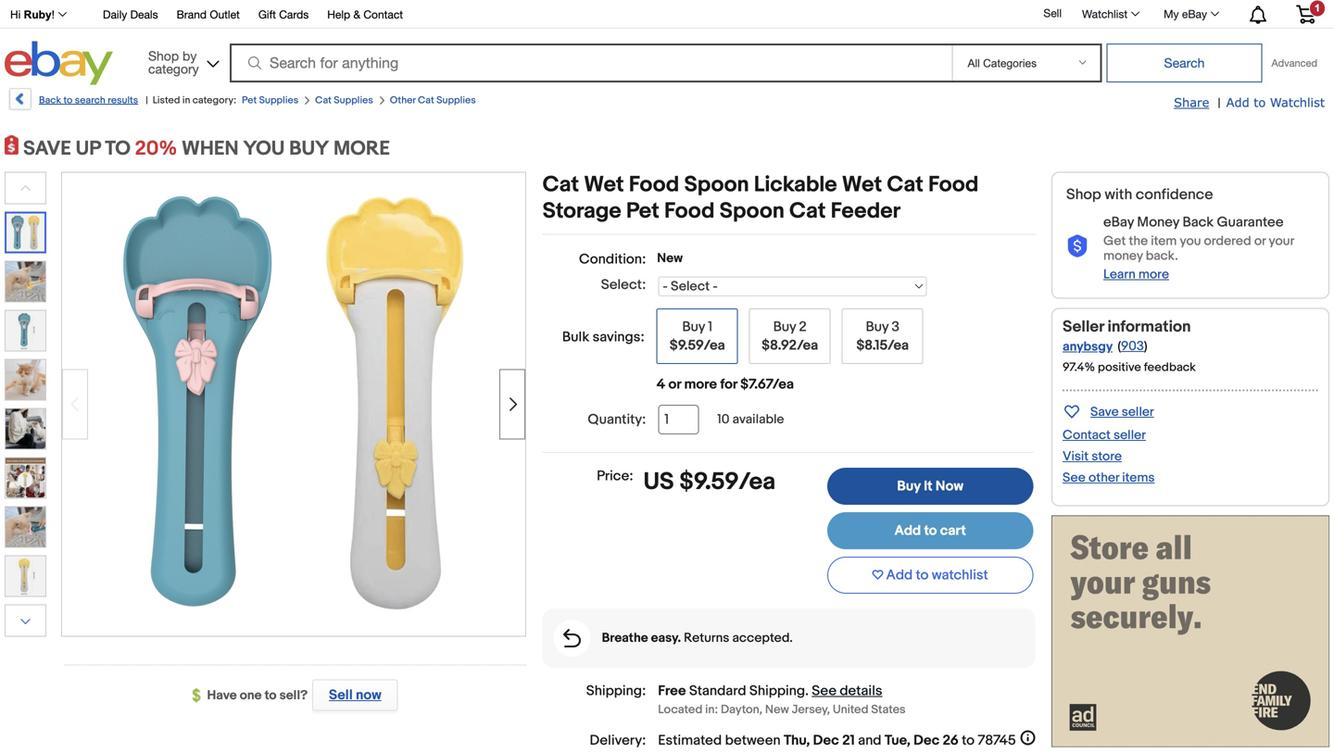Task type: describe. For each thing, give the bounding box(es) containing it.
see for details
[[812, 683, 837, 700]]

back inside ebay money back guarantee get the item you ordered or your money back. learn more
[[1183, 214, 1214, 231]]

brand
[[177, 8, 207, 21]]

items
[[1123, 470, 1155, 486]]

category:
[[193, 95, 236, 107]]

my ebay
[[1164, 7, 1207, 20]]

with details__icon image for breathe easy.
[[564, 629, 581, 648]]

(
[[1118, 339, 1121, 354]]

bulk
[[562, 329, 590, 346]]

advanced
[[1272, 57, 1318, 69]]

2 wet from the left
[[842, 172, 882, 198]]

buy for buy 3
[[866, 319, 889, 335]]

supplies for cat supplies
[[334, 95, 373, 107]]

breathe easy. returns accepted.
[[602, 631, 793, 646]]

us $9.59/ea main content
[[543, 172, 1038, 753]]

estimated between thu, dec 21 and tue, dec 26 to 78745
[[658, 733, 1016, 749]]

more inside us $9.59/ea main content
[[684, 376, 717, 393]]

!
[[52, 8, 55, 21]]

save
[[1091, 404, 1119, 420]]

to
[[105, 137, 131, 161]]

learn more link
[[1104, 267, 1169, 283]]

more inside ebay money back guarantee get the item you ordered or your money back. learn more
[[1139, 267, 1169, 283]]

get
[[1104, 233, 1126, 249]]

available
[[733, 412, 784, 428]]

share button
[[1174, 95, 1210, 111]]

dayton,
[[721, 703, 763, 717]]

Quantity: text field
[[658, 405, 699, 435]]

buy for buy 2
[[773, 319, 796, 335]]

feeder
[[831, 198, 901, 225]]

0 horizontal spatial pet
[[242, 95, 257, 107]]

my ebay link
[[1154, 3, 1228, 25]]

buy 1 $9.59/ea
[[670, 319, 725, 354]]

your
[[1269, 233, 1294, 249]]

delivery:
[[590, 733, 646, 749]]

sell now
[[329, 687, 382, 704]]

now
[[356, 687, 382, 704]]

us
[[644, 468, 674, 497]]

seller
[[1063, 317, 1104, 337]]

details
[[840, 683, 883, 700]]

see details link
[[812, 683, 883, 700]]

with details__icon image for ebay money back guarantee
[[1067, 235, 1089, 258]]

$8.15/ea
[[857, 337, 909, 354]]

| inside the share | add to watchlist
[[1218, 95, 1221, 111]]

picture 5 of 14 image
[[6, 409, 45, 449]]

buy it now
[[897, 478, 964, 495]]

share
[[1174, 95, 1210, 109]]

watchlist inside "link"
[[1082, 7, 1128, 20]]

or inside us $9.59/ea main content
[[669, 376, 681, 393]]

save seller button
[[1063, 401, 1154, 422]]

anybsgy link
[[1063, 339, 1113, 355]]

between
[[725, 733, 781, 749]]

deals
[[130, 8, 158, 21]]

free
[[658, 683, 686, 700]]

anybsgy
[[1063, 339, 1113, 355]]

gift cards link
[[258, 5, 309, 25]]

estimated
[[658, 733, 722, 749]]

up
[[76, 137, 101, 161]]

to inside "link"
[[63, 95, 73, 107]]

add to watchlist button
[[827, 557, 1034, 594]]

picture 8 of 14 image
[[6, 556, 45, 596]]

ebay inside account navigation
[[1182, 7, 1207, 20]]

contact inside "contact seller visit store see other items"
[[1063, 428, 1111, 443]]

$7.67/ea
[[741, 376, 794, 393]]

cat supplies
[[315, 95, 373, 107]]

1 inside buy 1 $9.59/ea
[[708, 319, 713, 335]]

watchlist link
[[1072, 3, 1148, 25]]

tue,
[[885, 733, 911, 749]]

more
[[334, 137, 390, 161]]

buy for buy 1
[[682, 319, 705, 335]]

supplies for pet supplies
[[259, 95, 299, 107]]

sell link
[[1036, 7, 1070, 20]]

accepted.
[[733, 631, 793, 646]]

lickable
[[754, 172, 837, 198]]

buy it now link
[[827, 468, 1034, 505]]

for
[[720, 376, 738, 393]]

shop by category banner
[[0, 0, 1330, 90]]

daily
[[103, 8, 127, 21]]

the
[[1129, 233, 1148, 249]]

one
[[240, 688, 262, 704]]

easy.
[[651, 631, 681, 646]]

shipping:
[[586, 683, 646, 700]]

add to watchlist
[[886, 567, 989, 584]]

78745
[[978, 733, 1016, 749]]

watchlist inside the share | add to watchlist
[[1270, 95, 1325, 109]]

have
[[207, 688, 237, 704]]

10
[[718, 412, 730, 428]]

4
[[657, 376, 666, 393]]

you
[[1180, 233, 1201, 249]]

advertisement region
[[1052, 516, 1330, 747]]

pet inside cat wet food spoon lickable wet cat food storage pet food spoon  cat feeder
[[626, 198, 660, 225]]

sell now link
[[308, 680, 398, 711]]

positive
[[1098, 360, 1142, 375]]

in:
[[705, 703, 718, 717]]

dollar sign image
[[192, 689, 207, 704]]

help
[[327, 8, 350, 21]]

free standard shipping . see details located in: dayton, new jersey, united states
[[658, 683, 906, 717]]

visit
[[1063, 449, 1089, 465]]

to inside the share | add to watchlist
[[1254, 95, 1266, 109]]

1 dec from the left
[[813, 733, 839, 749]]

by
[[183, 48, 197, 63]]

guarantee
[[1217, 214, 1284, 231]]

$8.92/ea
[[762, 337, 818, 354]]

sell for sell now
[[329, 687, 353, 704]]

other
[[390, 95, 416, 107]]

cart
[[940, 523, 966, 539]]

standard
[[689, 683, 747, 700]]

store
[[1092, 449, 1122, 465]]

3
[[892, 319, 900, 335]]

save
[[23, 137, 71, 161]]

)
[[1144, 339, 1148, 354]]



Task type: vqa. For each thing, say whether or not it's contained in the screenshot.
topmost Add
yes



Task type: locate. For each thing, give the bounding box(es) containing it.
dec left the "26"
[[914, 733, 940, 749]]

4 or more for $7.67/ea
[[657, 376, 794, 393]]

to down advanced link
[[1254, 95, 1266, 109]]

0 vertical spatial shop
[[148, 48, 179, 63]]

1 horizontal spatial |
[[1218, 95, 1221, 111]]

shop with confidence
[[1067, 186, 1214, 204]]

| right share button
[[1218, 95, 1221, 111]]

0 vertical spatial 1
[[1315, 2, 1321, 14]]

buy up '4 or more for $7.67/ea'
[[682, 319, 705, 335]]

0 horizontal spatial supplies
[[259, 95, 299, 107]]

0 horizontal spatial ebay
[[1104, 214, 1134, 231]]

with details__icon image left the breathe
[[564, 629, 581, 648]]

shop left with
[[1067, 186, 1102, 204]]

brand outlet
[[177, 8, 240, 21]]

returns
[[684, 631, 730, 646]]

picture 3 of 14 image
[[6, 311, 45, 351]]

contact seller visit store see other items
[[1063, 428, 1155, 486]]

buy 3 $8.15/ea
[[857, 319, 909, 354]]

watchlist right "sell" link
[[1082, 7, 1128, 20]]

1 horizontal spatial back
[[1183, 214, 1214, 231]]

buy left it on the bottom right of the page
[[897, 478, 921, 495]]

buy 2 $8.92/ea
[[762, 319, 818, 354]]

shop left by
[[148, 48, 179, 63]]

seller for contact
[[1114, 428, 1146, 443]]

$9.59/ea down 10
[[680, 468, 776, 497]]

1 horizontal spatial ebay
[[1182, 7, 1207, 20]]

see inside "contact seller visit store see other items"
[[1063, 470, 1086, 486]]

sell left now
[[329, 687, 353, 704]]

1 horizontal spatial pet
[[626, 198, 660, 225]]

states
[[871, 703, 906, 717]]

1 horizontal spatial or
[[1255, 233, 1266, 249]]

0 horizontal spatial contact
[[364, 8, 403, 21]]

save seller
[[1091, 404, 1154, 420]]

.
[[805, 683, 809, 700]]

$9.59/ea up '4 or more for $7.67/ea'
[[670, 337, 725, 354]]

seller inside "button"
[[1122, 404, 1154, 420]]

1 horizontal spatial 1
[[1315, 2, 1321, 14]]

add for add to watchlist
[[886, 567, 913, 584]]

my
[[1164, 7, 1179, 20]]

buy inside buy 1 $9.59/ea
[[682, 319, 705, 335]]

| listed in category:
[[146, 95, 236, 107]]

0 horizontal spatial with details__icon image
[[564, 629, 581, 648]]

1 inside account navigation
[[1315, 2, 1321, 14]]

| left listed
[[146, 95, 148, 107]]

0 horizontal spatial more
[[684, 376, 717, 393]]

1 vertical spatial 1
[[708, 319, 713, 335]]

daily deals
[[103, 8, 158, 21]]

seller for save
[[1122, 404, 1154, 420]]

picture 4 of 14 image
[[6, 360, 45, 400]]

sell
[[1044, 7, 1062, 20], [329, 687, 353, 704]]

1 horizontal spatial see
[[1063, 470, 1086, 486]]

0 horizontal spatial sell
[[329, 687, 353, 704]]

0 vertical spatial with details__icon image
[[1067, 235, 1089, 258]]

wet right lickable
[[842, 172, 882, 198]]

add right share at the right of page
[[1227, 95, 1250, 109]]

buy left "2"
[[773, 319, 796, 335]]

1 up '4 or more for $7.67/ea'
[[708, 319, 713, 335]]

1 vertical spatial sell
[[329, 687, 353, 704]]

0 horizontal spatial new
[[657, 251, 683, 266]]

new down shipping
[[765, 703, 789, 717]]

add down add to cart link
[[886, 567, 913, 584]]

add for add to cart
[[895, 523, 921, 539]]

0 vertical spatial pet
[[242, 95, 257, 107]]

97.4%
[[1063, 360, 1095, 375]]

0 vertical spatial new
[[657, 251, 683, 266]]

sell left watchlist "link"
[[1044, 7, 1062, 20]]

shipping
[[750, 683, 805, 700]]

add left cart
[[895, 523, 921, 539]]

now
[[936, 478, 964, 495]]

1 vertical spatial add
[[895, 523, 921, 539]]

gift
[[258, 8, 276, 21]]

1 horizontal spatial contact
[[1063, 428, 1111, 443]]

Search for anything text field
[[233, 45, 948, 81]]

1 vertical spatial back
[[1183, 214, 1214, 231]]

ebay
[[1182, 7, 1207, 20], [1104, 214, 1134, 231]]

0 vertical spatial add
[[1227, 95, 1250, 109]]

0 vertical spatial watchlist
[[1082, 7, 1128, 20]]

1 horizontal spatial supplies
[[334, 95, 373, 107]]

to
[[63, 95, 73, 107], [1254, 95, 1266, 109], [924, 523, 937, 539], [916, 567, 929, 584], [265, 688, 277, 704], [962, 733, 975, 749]]

more left for
[[684, 376, 717, 393]]

0 horizontal spatial see
[[812, 683, 837, 700]]

3 supplies from the left
[[437, 95, 476, 107]]

contact up visit store link
[[1063, 428, 1111, 443]]

breathe
[[602, 631, 648, 646]]

or
[[1255, 233, 1266, 249], [669, 376, 681, 393]]

category
[[148, 61, 199, 76]]

more down back.
[[1139, 267, 1169, 283]]

pet supplies
[[242, 95, 299, 107]]

other cat supplies
[[390, 95, 476, 107]]

brand outlet link
[[177, 5, 240, 25]]

add inside the share | add to watchlist
[[1227, 95, 1250, 109]]

0 vertical spatial see
[[1063, 470, 1086, 486]]

jersey,
[[792, 703, 830, 717]]

1 vertical spatial new
[[765, 703, 789, 717]]

supplies
[[259, 95, 299, 107], [334, 95, 373, 107], [437, 95, 476, 107]]

0 horizontal spatial wet
[[584, 172, 624, 198]]

see down visit
[[1063, 470, 1086, 486]]

with details__icon image
[[1067, 235, 1089, 258], [564, 629, 581, 648]]

0 vertical spatial contact
[[364, 8, 403, 21]]

or inside ebay money back guarantee get the item you ordered or your money back. learn more
[[1255, 233, 1266, 249]]

0 vertical spatial back
[[39, 95, 61, 107]]

see right .
[[812, 683, 837, 700]]

seller down save seller
[[1114, 428, 1146, 443]]

0 horizontal spatial shop
[[148, 48, 179, 63]]

save up to 20% when you buy more
[[23, 137, 390, 161]]

supplies up more
[[334, 95, 373, 107]]

shop for shop by category
[[148, 48, 179, 63]]

0 horizontal spatial |
[[146, 95, 148, 107]]

1 vertical spatial with details__icon image
[[564, 629, 581, 648]]

1 vertical spatial pet
[[626, 198, 660, 225]]

other
[[1089, 470, 1120, 486]]

1 vertical spatial contact
[[1063, 428, 1111, 443]]

1 vertical spatial $9.59/ea
[[680, 468, 776, 497]]

1 horizontal spatial shop
[[1067, 186, 1102, 204]]

watchlist down advanced link
[[1270, 95, 1325, 109]]

0 vertical spatial sell
[[1044, 7, 1062, 20]]

wet up condition:
[[584, 172, 624, 198]]

dec left 21 at the right bottom of the page
[[813, 733, 839, 749]]

buy left 3
[[866, 319, 889, 335]]

dec
[[813, 733, 839, 749], [914, 733, 940, 749]]

and
[[858, 733, 882, 749]]

other cat supplies link
[[390, 95, 476, 107]]

1 vertical spatial or
[[669, 376, 681, 393]]

1 horizontal spatial wet
[[842, 172, 882, 198]]

1 horizontal spatial new
[[765, 703, 789, 717]]

1 vertical spatial see
[[812, 683, 837, 700]]

0 horizontal spatial dec
[[813, 733, 839, 749]]

you
[[243, 137, 285, 161]]

have one to sell?
[[207, 688, 308, 704]]

buy inside buy 3 $8.15/ea
[[866, 319, 889, 335]]

ebay up get
[[1104, 214, 1134, 231]]

2 dec from the left
[[914, 733, 940, 749]]

0 horizontal spatial or
[[669, 376, 681, 393]]

back left search
[[39, 95, 61, 107]]

to left search
[[63, 95, 73, 107]]

0 horizontal spatial back
[[39, 95, 61, 107]]

seller
[[1122, 404, 1154, 420], [1114, 428, 1146, 443]]

1 horizontal spatial with details__icon image
[[1067, 235, 1089, 258]]

1 wet from the left
[[584, 172, 624, 198]]

supplies up you
[[259, 95, 299, 107]]

see for other
[[1063, 470, 1086, 486]]

feedback
[[1144, 360, 1196, 375]]

pet supplies link
[[242, 95, 299, 107]]

back to search results
[[39, 95, 138, 107]]

picture 2 of 14 image
[[6, 262, 45, 302]]

cat wet food spoon lickable wet cat food storage pet food spoon  cat feeder - picture 1 of 14 image
[[62, 171, 525, 634]]

1 horizontal spatial dec
[[914, 733, 940, 749]]

back inside back to search results "link"
[[39, 95, 61, 107]]

buy
[[682, 319, 705, 335], [773, 319, 796, 335], [866, 319, 889, 335], [897, 478, 921, 495]]

us $9.59/ea
[[644, 468, 776, 497]]

to right one
[[265, 688, 277, 704]]

0 vertical spatial $9.59/ea
[[670, 337, 725, 354]]

ebay right my
[[1182, 7, 1207, 20]]

1 vertical spatial shop
[[1067, 186, 1102, 204]]

none submit inside shop by category banner
[[1107, 44, 1263, 82]]

picture 6 of 14 image
[[6, 458, 45, 498]]

21
[[842, 733, 855, 749]]

1 horizontal spatial watchlist
[[1270, 95, 1325, 109]]

0 vertical spatial ebay
[[1182, 7, 1207, 20]]

picture 7 of 14 image
[[6, 507, 45, 547]]

select
[[601, 277, 642, 293]]

cat supplies link
[[315, 95, 373, 107]]

back up you
[[1183, 214, 1214, 231]]

1 supplies from the left
[[259, 95, 299, 107]]

1 vertical spatial watchlist
[[1270, 95, 1325, 109]]

0 horizontal spatial watchlist
[[1082, 7, 1128, 20]]

hi
[[10, 8, 21, 21]]

more
[[1139, 267, 1169, 283], [684, 376, 717, 393]]

2 supplies from the left
[[334, 95, 373, 107]]

buy inside buy 2 $8.92/ea
[[773, 319, 796, 335]]

add to cart link
[[827, 512, 1034, 550]]

ebay inside ebay money back guarantee get the item you ordered or your money back. learn more
[[1104, 214, 1134, 231]]

new right condition:
[[657, 251, 683, 266]]

pet up condition:
[[626, 198, 660, 225]]

to left watchlist on the bottom right of page
[[916, 567, 929, 584]]

26
[[943, 733, 959, 749]]

learn
[[1104, 267, 1136, 283]]

2 horizontal spatial supplies
[[437, 95, 476, 107]]

help & contact link
[[327, 5, 403, 25]]

$9.59/ea
[[670, 337, 725, 354], [680, 468, 776, 497]]

see
[[1063, 470, 1086, 486], [812, 683, 837, 700]]

ruby
[[24, 8, 52, 21]]

seller inside "contact seller visit store see other items"
[[1114, 428, 1146, 443]]

bulk savings:
[[562, 329, 645, 346]]

1 horizontal spatial more
[[1139, 267, 1169, 283]]

or down the guarantee on the top right of page
[[1255, 233, 1266, 249]]

gift cards
[[258, 8, 309, 21]]

to left cart
[[924, 523, 937, 539]]

0 vertical spatial more
[[1139, 267, 1169, 283]]

help & contact
[[327, 8, 403, 21]]

picture 1 of 14 image
[[6, 214, 44, 252]]

10 available
[[718, 412, 784, 428]]

share | add to watchlist
[[1174, 95, 1325, 111]]

listed
[[153, 95, 180, 107]]

thu,
[[784, 733, 810, 749]]

contact right &
[[364, 8, 403, 21]]

with details__icon image inside us $9.59/ea main content
[[564, 629, 581, 648]]

to right the "26"
[[962, 733, 975, 749]]

or right 4
[[669, 376, 681, 393]]

cat
[[315, 95, 332, 107], [418, 95, 434, 107], [543, 172, 579, 198], [887, 172, 924, 198], [790, 198, 826, 225]]

with details__icon image left get
[[1067, 235, 1089, 258]]

None submit
[[1107, 44, 1263, 82]]

to inside button
[[916, 567, 929, 584]]

seller right save
[[1122, 404, 1154, 420]]

visit store link
[[1063, 449, 1122, 465]]

pet right category:
[[242, 95, 257, 107]]

new inside free standard shipping . see details located in: dayton, new jersey, united states
[[765, 703, 789, 717]]

contact inside account navigation
[[364, 8, 403, 21]]

1 link
[[1285, 0, 1327, 27]]

1 horizontal spatial sell
[[1044, 7, 1062, 20]]

shop inside shop by category
[[148, 48, 179, 63]]

903
[[1121, 339, 1144, 354]]

shop
[[148, 48, 179, 63], [1067, 186, 1102, 204]]

1 vertical spatial ebay
[[1104, 214, 1134, 231]]

cat wet food spoon lickable wet cat food storage pet food spoon  cat feeder
[[543, 172, 979, 225]]

supplies right other on the top of page
[[437, 95, 476, 107]]

sell inside account navigation
[[1044, 7, 1062, 20]]

food
[[629, 172, 679, 198], [929, 172, 979, 198], [664, 198, 715, 225]]

0 vertical spatial seller
[[1122, 404, 1154, 420]]

sell for sell
[[1044, 7, 1062, 20]]

see inside free standard shipping . see details located in: dayton, new jersey, united states
[[812, 683, 837, 700]]

1 up advanced
[[1315, 2, 1321, 14]]

1 vertical spatial more
[[684, 376, 717, 393]]

results
[[108, 95, 138, 107]]

account navigation
[[0, 0, 1330, 29]]

shop for shop with confidence
[[1067, 186, 1102, 204]]

0 horizontal spatial 1
[[708, 319, 713, 335]]

money
[[1137, 214, 1180, 231]]

2 vertical spatial add
[[886, 567, 913, 584]]

0 vertical spatial or
[[1255, 233, 1266, 249]]

add inside button
[[886, 567, 913, 584]]

1 vertical spatial seller
[[1114, 428, 1146, 443]]

cards
[[279, 8, 309, 21]]



